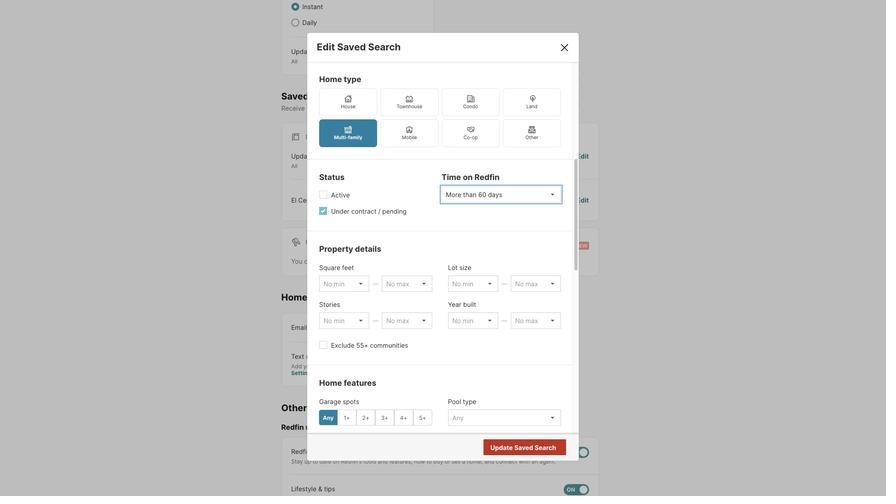 Task type: locate. For each thing, give the bounding box(es) containing it.
on inside saved searches receive timely notifications based on your preferred search filters.
[[386, 105, 393, 112]]

edit button
[[577, 152, 589, 170], [577, 196, 589, 205]]

saved
[[337, 41, 366, 53], [281, 91, 309, 102], [338, 258, 356, 266], [514, 444, 533, 452]]

0 vertical spatial option group
[[319, 89, 561, 147]]

—
[[373, 281, 378, 288], [502, 281, 507, 288], [373, 318, 378, 325], [502, 318, 507, 325]]

1 vertical spatial type
[[463, 398, 476, 406]]

searches down details
[[358, 258, 386, 266]]

no
[[515, 196, 524, 204], [524, 445, 533, 453]]

news
[[312, 448, 328, 456]]

house
[[341, 104, 355, 110]]

1 types from the top
[[315, 48, 332, 56]]

option group
[[319, 89, 561, 147], [319, 410, 432, 426]]

1 horizontal spatial type
[[463, 398, 476, 406]]

2 all from the top
[[291, 163, 298, 170]]

0 vertical spatial redfin
[[475, 173, 500, 182]]

1+ radio
[[337, 410, 356, 426]]

op
[[472, 135, 478, 141]]

redfin right "time"
[[475, 173, 500, 182]]

for for for sale
[[306, 134, 318, 141]]

list box
[[442, 187, 561, 203], [319, 276, 369, 292], [382, 276, 432, 292], [448, 276, 498, 292], [511, 276, 561, 292], [319, 313, 369, 329], [382, 313, 432, 329], [448, 313, 498, 329], [511, 313, 561, 329], [448, 410, 561, 427]]

co-op
[[464, 135, 478, 141]]

1 vertical spatial your
[[303, 363, 315, 370]]

with
[[519, 459, 530, 465]]

co-
[[464, 135, 472, 141]]

1 vertical spatial option group
[[319, 410, 432, 426]]

garage spots
[[319, 398, 359, 406]]

for for for rent
[[306, 239, 318, 246]]

0 horizontal spatial searches
[[311, 91, 353, 102]]

1 vertical spatial other
[[281, 403, 307, 414]]

1 vertical spatial redfin
[[281, 424, 304, 432]]

option group for home type
[[319, 89, 561, 147]]

update down daily radio
[[291, 48, 313, 56]]

searches
[[311, 91, 353, 102], [358, 258, 386, 266]]

update up connect
[[491, 444, 513, 452]]

0 horizontal spatial type
[[344, 75, 361, 84]]

based
[[365, 105, 384, 112]]

to left the buy
[[427, 459, 432, 465]]

0 vertical spatial other
[[526, 135, 538, 141]]

1 edit button from the top
[[577, 152, 589, 170]]

1 horizontal spatial and
[[485, 459, 495, 465]]

home for home features
[[319, 379, 342, 388]]

edit saved search
[[317, 41, 401, 53]]

home up house option at the left top of the page
[[319, 75, 342, 84]]

size
[[460, 264, 471, 272]]

saved inside button
[[514, 444, 533, 452]]

1 vertical spatial searches
[[358, 258, 386, 266]]

0 horizontal spatial emails
[[309, 403, 338, 414]]

None checkbox
[[564, 485, 589, 496]]

None checkbox
[[564, 447, 589, 459]]

0 vertical spatial for
[[306, 134, 318, 141]]

type for pool type
[[463, 398, 476, 406]]

other
[[526, 135, 538, 141], [281, 403, 307, 414]]

year built
[[448, 301, 476, 309]]

redfin inside redfin news stay up to date on redfin's tools and features, how to buy or sell a home, and connect with an agent.
[[291, 448, 310, 456]]

on right always
[[416, 324, 424, 332]]

1 vertical spatial all
[[291, 163, 298, 170]]

on right based
[[386, 105, 393, 112]]

Daily radio
[[291, 19, 299, 27]]

0 vertical spatial all
[[291, 58, 298, 65]]

2 vertical spatial redfin
[[291, 448, 310, 456]]

1 horizontal spatial other
[[526, 135, 538, 141]]

how
[[414, 459, 425, 465]]

emails for no emails
[[526, 196, 545, 204]]

1 vertical spatial home
[[281, 292, 308, 303]]

you can create saved searches while searching for rentals
[[291, 258, 467, 266]]

update saved search
[[491, 444, 556, 452]]

2 vertical spatial update
[[491, 444, 513, 452]]

1 vertical spatial search
[[535, 444, 556, 452]]

other for other
[[526, 135, 538, 141]]

and
[[378, 459, 388, 465], [485, 459, 495, 465]]

pool type
[[448, 398, 476, 406]]

searches up notifications at the top left
[[311, 91, 353, 102]]

0 vertical spatial edit
[[317, 41, 335, 53]]

0 vertical spatial searches
[[311, 91, 353, 102]]

1 vertical spatial edit
[[577, 153, 589, 161]]

land
[[526, 104, 538, 110]]

type
[[344, 75, 361, 84], [463, 398, 476, 406]]

no inside button
[[524, 445, 533, 453]]

1 update types all from the top
[[291, 48, 332, 65]]

type right "pool" on the right bottom of the page
[[463, 398, 476, 406]]

House checkbox
[[319, 89, 377, 116]]

update
[[291, 48, 313, 56], [291, 153, 313, 161], [491, 444, 513, 452]]

for sale
[[306, 134, 336, 141]]

status
[[319, 173, 345, 182]]

up
[[304, 459, 311, 465]]

date
[[320, 459, 331, 465]]

results
[[534, 445, 555, 453]]

edit inside dialog
[[317, 41, 335, 53]]

0 vertical spatial search
[[368, 41, 401, 53]]

square feet
[[319, 264, 354, 272]]

0 horizontal spatial other
[[281, 403, 307, 414]]

settings
[[291, 370, 314, 377]]

text
[[291, 353, 304, 361]]

redfin for redfin news stay up to date on redfin's tools and features, how to buy or sell a home, and connect with an agent.
[[291, 448, 310, 456]]

0 vertical spatial type
[[344, 75, 361, 84]]

1 horizontal spatial search
[[535, 444, 556, 452]]

features,
[[389, 459, 413, 465]]

edit
[[317, 41, 335, 53], [577, 153, 589, 161], [577, 196, 589, 204]]

0 horizontal spatial and
[[378, 459, 388, 465]]

home,
[[467, 459, 483, 465]]

option group for garage spots
[[319, 410, 432, 426]]

1 vertical spatial no
[[524, 445, 533, 453]]

your up settings at the bottom left of the page
[[303, 363, 315, 370]]

/
[[378, 208, 381, 216]]

and right tools
[[378, 459, 388, 465]]

multi-family
[[334, 135, 362, 141]]

home for home tours
[[281, 292, 308, 303]]

search for update saved search
[[535, 444, 556, 452]]

on right date
[[333, 459, 339, 465]]

your inside saved searches receive timely notifications based on your preferred search filters.
[[395, 105, 408, 112]]

for left rent
[[306, 239, 318, 246]]

0 vertical spatial your
[[395, 105, 408, 112]]

redfin
[[475, 173, 500, 182], [281, 424, 304, 432], [291, 448, 310, 456]]

2 vertical spatial home
[[319, 379, 342, 388]]

1 horizontal spatial your
[[395, 105, 408, 112]]

home left tours
[[281, 292, 308, 303]]

types
[[315, 48, 332, 56], [315, 153, 332, 161]]

2 for from the top
[[306, 239, 318, 246]]

saved up receive at the top
[[281, 91, 309, 102]]

redfin down other emails
[[281, 424, 304, 432]]

contract
[[351, 208, 377, 216]]

other up redfin updates
[[281, 403, 307, 414]]

1 all from the top
[[291, 58, 298, 65]]

1 vertical spatial edit button
[[577, 196, 589, 205]]

create
[[317, 258, 336, 266]]

search
[[368, 41, 401, 53], [535, 444, 556, 452]]

notifications
[[327, 105, 363, 112]]

types down for sale
[[315, 153, 332, 161]]

el cerrito test 1
[[291, 196, 338, 204]]

on right "time"
[[463, 173, 473, 182]]

2 vertical spatial edit
[[577, 196, 589, 204]]

your left preferred
[[395, 105, 408, 112]]

1 for from the top
[[306, 134, 318, 141]]

Townhouse checkbox
[[380, 89, 439, 116]]

all down daily radio
[[291, 58, 298, 65]]

home down the account settings
[[319, 379, 342, 388]]

option group containing house
[[319, 89, 561, 147]]

1 vertical spatial update types all
[[291, 153, 332, 170]]

0 vertical spatial types
[[315, 48, 332, 56]]

updates
[[306, 424, 334, 432]]

active
[[331, 192, 350, 199]]

type up house option at the left top of the page
[[344, 75, 361, 84]]

0 horizontal spatial no
[[515, 196, 524, 204]]

update types all down daily
[[291, 48, 332, 65]]

0 horizontal spatial search
[[368, 41, 401, 53]]

for
[[436, 258, 445, 266]]

filters.
[[462, 105, 480, 112]]

to right up at the left
[[313, 459, 318, 465]]

1 vertical spatial emails
[[309, 403, 338, 414]]

connect
[[496, 459, 517, 465]]

(sms)
[[306, 353, 324, 361]]

0 vertical spatial home
[[319, 75, 342, 84]]

features
[[344, 379, 376, 388]]

0 vertical spatial no
[[515, 196, 524, 204]]

an
[[532, 459, 538, 465]]

types down daily
[[315, 48, 332, 56]]

rent
[[320, 239, 337, 246]]

option group containing any
[[319, 410, 432, 426]]

2 update types all from the top
[[291, 153, 332, 170]]

other down land at the top right
[[526, 135, 538, 141]]

redfin up stay
[[291, 448, 310, 456]]

update down for sale
[[291, 153, 313, 161]]

account
[[362, 363, 385, 370]]

1 horizontal spatial to
[[427, 459, 432, 465]]

search inside button
[[535, 444, 556, 452]]

searching
[[405, 258, 434, 266]]

1 horizontal spatial no
[[524, 445, 533, 453]]

to
[[313, 459, 318, 465], [427, 459, 432, 465]]

saved up with
[[514, 444, 533, 452]]

emails
[[526, 196, 545, 204], [309, 403, 338, 414]]

1 vertical spatial for
[[306, 239, 318, 246]]

0 vertical spatial emails
[[526, 196, 545, 204]]

— for year built
[[502, 318, 507, 325]]

0 vertical spatial update types all
[[291, 48, 332, 65]]

and right home,
[[485, 459, 495, 465]]

Instant radio
[[291, 3, 299, 11]]

stories
[[319, 301, 340, 309]]

5+ radio
[[413, 410, 432, 426]]

Other checkbox
[[503, 120, 561, 147]]

1 vertical spatial types
[[315, 153, 332, 161]]

other inside option
[[526, 135, 538, 141]]

all up el
[[291, 163, 298, 170]]

for left the sale
[[306, 134, 318, 141]]

Co-op checkbox
[[442, 120, 500, 147]]

family
[[348, 135, 362, 141]]

2 types from the top
[[315, 153, 332, 161]]

2 edit button from the top
[[577, 196, 589, 205]]

1 horizontal spatial emails
[[526, 196, 545, 204]]

Multi-family checkbox
[[319, 120, 377, 147]]

Condo checkbox
[[442, 89, 500, 116]]

0 horizontal spatial to
[[313, 459, 318, 465]]

number
[[335, 363, 355, 370]]

0 vertical spatial edit button
[[577, 152, 589, 170]]

email
[[291, 324, 307, 332]]

update types all down for sale
[[291, 153, 332, 170]]



Task type: describe. For each thing, give the bounding box(es) containing it.
tours
[[310, 292, 333, 303]]

1 vertical spatial update
[[291, 153, 313, 161]]

saved searches receive timely notifications based on your preferred search filters.
[[281, 91, 480, 112]]

exclude 55+ communities
[[331, 342, 408, 350]]

redfin updates
[[281, 424, 334, 432]]

for rent
[[306, 239, 337, 246]]

on inside redfin news stay up to date on redfin's tools and features, how to buy or sell a home, and connect with an agent.
[[333, 459, 339, 465]]

tools
[[364, 459, 376, 465]]

property details
[[319, 245, 381, 254]]

redfin inside edit saved search dialog
[[475, 173, 500, 182]]

home for home type
[[319, 75, 342, 84]]

time on redfin
[[442, 173, 500, 182]]

always
[[393, 324, 415, 332]]

saved up home type
[[337, 41, 366, 53]]

1
[[335, 196, 338, 204]]

edit for update types
[[577, 153, 589, 161]]

account settings
[[291, 363, 385, 377]]

lifestyle & tips
[[291, 486, 335, 494]]

redfin's
[[341, 459, 362, 465]]

— for square feet
[[373, 281, 378, 288]]

Land checkbox
[[503, 89, 561, 116]]

update saved search button
[[484, 440, 566, 456]]

sale
[[320, 134, 336, 141]]

agent.
[[540, 459, 556, 465]]

emails for other emails
[[309, 403, 338, 414]]

feet
[[342, 264, 354, 272]]

home tours
[[281, 292, 333, 303]]

— for stories
[[373, 318, 378, 325]]

saved down the property details
[[338, 258, 356, 266]]

add
[[291, 363, 302, 370]]

2+
[[362, 415, 369, 422]]

preferred
[[410, 105, 438, 112]]

phone
[[317, 363, 333, 370]]

edit saved search dialog
[[307, 33, 579, 497]]

square
[[319, 264, 340, 272]]

timely
[[307, 105, 325, 112]]

&
[[318, 486, 322, 494]]

5+
[[419, 415, 426, 422]]

redfin news stay up to date on redfin's tools and features, how to buy or sell a home, and connect with an agent.
[[291, 448, 556, 465]]

home type
[[319, 75, 361, 84]]

sell
[[452, 459, 461, 465]]

in
[[356, 363, 361, 370]]

search for edit saved search
[[368, 41, 401, 53]]

redfin for redfin updates
[[281, 424, 304, 432]]

Any radio
[[319, 410, 338, 426]]

1 and from the left
[[378, 459, 388, 465]]

multi-
[[334, 135, 348, 141]]

details
[[355, 245, 381, 254]]

4+ radio
[[394, 410, 413, 426]]

condo
[[463, 104, 478, 110]]

no for no emails
[[515, 196, 524, 204]]

0 horizontal spatial your
[[303, 363, 315, 370]]

Mobile checkbox
[[380, 120, 439, 147]]

no results button
[[515, 441, 565, 457]]

el
[[291, 196, 297, 204]]

any
[[323, 415, 334, 422]]

pool
[[448, 398, 461, 406]]

edit button for update types
[[577, 152, 589, 170]]

edit saved search element
[[317, 41, 550, 53]]

1 to from the left
[[313, 459, 318, 465]]

no results
[[524, 445, 555, 453]]

instant
[[302, 3, 323, 11]]

cerrito
[[298, 196, 319, 204]]

2 to from the left
[[427, 459, 432, 465]]

while
[[388, 258, 403, 266]]

text (sms)
[[291, 353, 324, 361]]

no for no results
[[524, 445, 533, 453]]

lot
[[448, 264, 458, 272]]

searches inside saved searches receive timely notifications based on your preferred search filters.
[[311, 91, 353, 102]]

test
[[321, 196, 334, 204]]

no emails
[[515, 196, 545, 204]]

edit button for no emails
[[577, 196, 589, 205]]

always on
[[393, 324, 424, 332]]

1+
[[344, 415, 350, 422]]

account settings link
[[291, 363, 385, 377]]

home features
[[319, 379, 376, 388]]

saved inside saved searches receive timely notifications based on your preferred search filters.
[[281, 91, 309, 102]]

you
[[291, 258, 302, 266]]

search
[[440, 105, 460, 112]]

other for other emails
[[281, 403, 307, 414]]

garage
[[319, 398, 341, 406]]

mobile
[[402, 135, 417, 141]]

townhouse
[[397, 104, 422, 110]]

property
[[319, 245, 353, 254]]

— for lot size
[[502, 281, 507, 288]]

3+
[[381, 415, 388, 422]]

built
[[463, 301, 476, 309]]

pending
[[382, 208, 407, 216]]

spots
[[343, 398, 359, 406]]

stay
[[291, 459, 303, 465]]

1 horizontal spatial searches
[[358, 258, 386, 266]]

tips
[[324, 486, 335, 494]]

can
[[304, 258, 315, 266]]

daily
[[302, 19, 317, 27]]

a
[[462, 459, 465, 465]]

lot size
[[448, 264, 471, 272]]

or
[[445, 459, 450, 465]]

4+
[[400, 415, 407, 422]]

2+ radio
[[356, 410, 375, 426]]

edit for no emails
[[577, 196, 589, 204]]

2 and from the left
[[485, 459, 495, 465]]

lifestyle
[[291, 486, 317, 494]]

type for home type
[[344, 75, 361, 84]]

other emails
[[281, 403, 338, 414]]

0 vertical spatial update
[[291, 48, 313, 56]]

exclude
[[331, 342, 355, 350]]

on inside edit saved search dialog
[[463, 173, 473, 182]]

under contract / pending
[[331, 208, 407, 216]]

3+ radio
[[375, 410, 394, 426]]

receive
[[281, 105, 305, 112]]

add your phone number in
[[291, 363, 362, 370]]

update inside button
[[491, 444, 513, 452]]

buy
[[434, 459, 443, 465]]



Task type: vqa. For each thing, say whether or not it's contained in the screenshot.
option group to the bottom
yes



